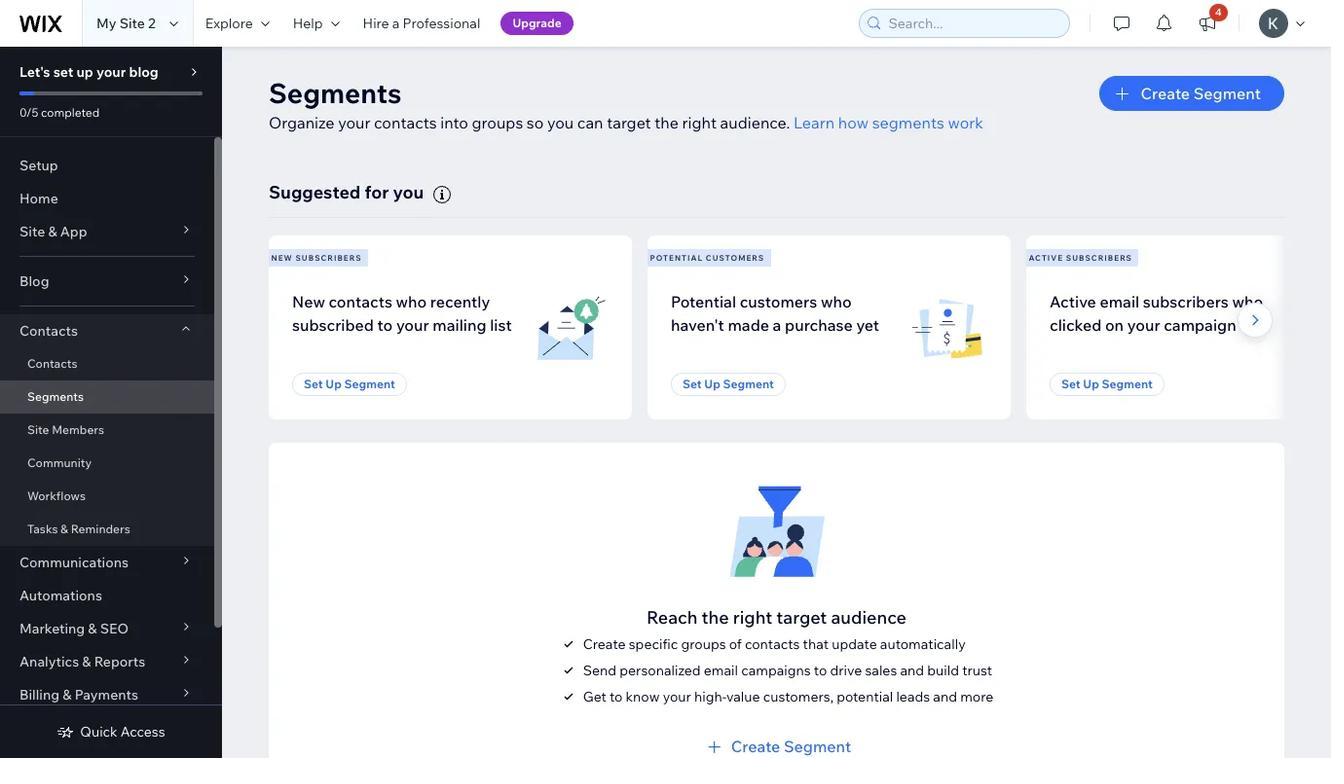 Task type: describe. For each thing, give the bounding box(es) containing it.
audience
[[831, 607, 907, 629]]

to inside new contacts who recently subscribed to your mailing list
[[378, 315, 393, 335]]

3 up from the left
[[1084, 377, 1100, 392]]

leads
[[897, 689, 931, 706]]

0 vertical spatial a
[[392, 15, 400, 32]]

subscribed
[[292, 315, 374, 335]]

4 button
[[1187, 0, 1229, 47]]

email inside active email subscribers who clicked on your campaign
[[1100, 292, 1140, 312]]

your inside sidebar element
[[96, 63, 126, 81]]

set up segment for subscribed
[[304, 377, 395, 392]]

setup
[[19, 157, 58, 174]]

blog button
[[0, 265, 214, 298]]

payments
[[75, 687, 138, 704]]

a inside potential customers who haven't made a purchase yet
[[773, 315, 782, 335]]

build
[[928, 662, 960, 680]]

new for new contacts who recently subscribed to your mailing list
[[292, 292, 325, 312]]

reach the right target audience create specific groups of contacts that update automatically send personalized email campaigns to drive sales and build trust get to know your high-value customers, potential leads and more
[[583, 607, 994, 706]]

tasks & reminders
[[27, 522, 130, 537]]

active email subscribers who clicked on your campaign
[[1050, 292, 1264, 335]]

segment down 4 button
[[1194, 84, 1262, 103]]

home link
[[0, 182, 214, 215]]

segment down made
[[723, 377, 774, 392]]

marketing & seo
[[19, 621, 129, 638]]

quick
[[80, 724, 118, 741]]

setup link
[[0, 149, 214, 182]]

your inside segments organize your contacts into groups so you can target the right audience. learn how segments work
[[338, 113, 371, 132]]

high-
[[695, 689, 727, 706]]

email inside reach the right target audience create specific groups of contacts that update automatically send personalized email campaigns to drive sales and build trust get to know your high-value customers, potential leads and more
[[704, 662, 738, 680]]

analytics
[[19, 654, 79, 671]]

community link
[[0, 447, 214, 480]]

potential customers who haven't made a purchase yet
[[671, 292, 880, 335]]

& for analytics
[[82, 654, 91, 671]]

groups inside segments organize your contacts into groups so you can target the right audience. learn how segments work
[[472, 113, 523, 132]]

& for marketing
[[88, 621, 97, 638]]

set up segment button for subscribed
[[292, 373, 407, 397]]

set up segment for made
[[683, 377, 774, 392]]

target inside reach the right target audience create specific groups of contacts that update automatically send personalized email campaigns to drive sales and build trust get to know your high-value customers, potential leads and more
[[777, 607, 827, 629]]

segments organize your contacts into groups so you can target the right audience. learn how segments work
[[269, 76, 984, 132]]

contacts for contacts link
[[27, 357, 77, 371]]

site for site & app
[[19, 223, 45, 241]]

professional
[[403, 15, 481, 32]]

reports
[[94, 654, 145, 671]]

list
[[490, 315, 512, 335]]

site members link
[[0, 414, 214, 447]]

you inside segments organize your contacts into groups so you can target the right audience. learn how segments work
[[547, 113, 574, 132]]

contacts link
[[0, 348, 214, 381]]

0 vertical spatial create
[[1141, 84, 1191, 103]]

new for new subscribers
[[271, 253, 293, 263]]

on
[[1106, 315, 1124, 335]]

tasks & reminders link
[[0, 513, 214, 547]]

suggested for you
[[269, 181, 424, 204]]

marketing & seo button
[[0, 613, 214, 646]]

personalized
[[620, 662, 701, 680]]

explore
[[205, 15, 253, 32]]

access
[[121, 724, 165, 741]]

workflows link
[[0, 480, 214, 513]]

site for site members
[[27, 423, 49, 437]]

up for subscribed
[[326, 377, 342, 392]]

active for active subscribers
[[1029, 253, 1064, 263]]

potential for potential customers
[[650, 253, 703, 263]]

reminders
[[71, 522, 130, 537]]

3 set from the left
[[1062, 377, 1081, 392]]

segment down on
[[1102, 377, 1153, 392]]

contacts button
[[0, 315, 214, 348]]

& for site
[[48, 223, 57, 241]]

analytics & reports
[[19, 654, 145, 671]]

hire a professional link
[[351, 0, 492, 47]]

2
[[148, 15, 156, 32]]

contacts inside segments organize your contacts into groups so you can target the right audience. learn how segments work
[[374, 113, 437, 132]]

mailing
[[433, 315, 487, 335]]

sidebar element
[[0, 47, 222, 759]]

marketing
[[19, 621, 85, 638]]

active subscribers
[[1029, 253, 1133, 263]]

potential customers
[[650, 253, 765, 263]]

blog
[[19, 273, 49, 290]]

audience.
[[721, 113, 790, 132]]

value
[[727, 689, 760, 706]]

hire a professional
[[363, 15, 481, 32]]

for
[[365, 181, 389, 204]]

up for made
[[705, 377, 721, 392]]

campaign
[[1164, 315, 1237, 335]]

learn
[[794, 113, 835, 132]]

new contacts who recently subscribed to your mailing list
[[292, 292, 512, 335]]

active for active email subscribers who clicked on your campaign
[[1050, 292, 1097, 312]]

specific
[[629, 636, 678, 654]]

community
[[27, 456, 92, 471]]

the inside reach the right target audience create specific groups of contacts that update automatically send personalized email campaigns to drive sales and build trust get to know your high-value customers, potential leads and more
[[702, 607, 729, 629]]

automatically
[[881, 636, 966, 654]]

purchase
[[785, 315, 853, 335]]

hire
[[363, 15, 389, 32]]

segments for segments
[[27, 390, 84, 404]]

upgrade button
[[501, 12, 573, 35]]

& for billing
[[63, 687, 72, 704]]

billing & payments button
[[0, 679, 214, 712]]

automations link
[[0, 580, 214, 613]]

completed
[[41, 105, 100, 120]]

set up segment button for made
[[671, 373, 786, 397]]

update
[[832, 636, 877, 654]]

potential for potential customers who haven't made a purchase yet
[[671, 292, 737, 312]]

customers for potential customers who haven't made a purchase yet
[[740, 292, 818, 312]]

your inside active email subscribers who clicked on your campaign
[[1128, 315, 1161, 335]]

how
[[839, 113, 869, 132]]

organize
[[269, 113, 335, 132]]

communications button
[[0, 547, 214, 580]]

segment down subscribed
[[344, 377, 395, 392]]

target inside segments organize your contacts into groups so you can target the right audience. learn how segments work
[[607, 113, 651, 132]]

quick access button
[[57, 724, 165, 741]]

can
[[578, 113, 604, 132]]



Task type: locate. For each thing, give the bounding box(es) containing it.
sales
[[866, 662, 898, 680]]

1 vertical spatial potential
[[671, 292, 737, 312]]

segment
[[1194, 84, 1262, 103], [344, 377, 395, 392], [723, 377, 774, 392], [1102, 377, 1153, 392], [784, 737, 852, 757]]

set
[[53, 63, 73, 81]]

customers inside potential customers who haven't made a purchase yet
[[740, 292, 818, 312]]

2 horizontal spatial up
[[1084, 377, 1100, 392]]

my site 2
[[96, 15, 156, 32]]

3 set up segment button from the left
[[1050, 373, 1165, 397]]

subscribers for contacts
[[296, 253, 362, 263]]

to right get
[[610, 689, 623, 706]]

0 vertical spatial segments
[[269, 76, 402, 110]]

contacts left into
[[374, 113, 437, 132]]

your down personalized
[[663, 689, 692, 706]]

0 horizontal spatial segments
[[27, 390, 84, 404]]

who for your
[[396, 292, 427, 312]]

segments inside sidebar element
[[27, 390, 84, 404]]

right left the audience.
[[682, 113, 717, 132]]

analytics & reports button
[[0, 646, 214, 679]]

create segment down 4 button
[[1141, 84, 1262, 103]]

0 vertical spatial and
[[901, 662, 925, 680]]

quick access
[[80, 724, 165, 741]]

0 vertical spatial create segment button
[[1100, 76, 1285, 111]]

create segment button down customers,
[[702, 735, 852, 759]]

0 vertical spatial groups
[[472, 113, 523, 132]]

1 vertical spatial and
[[934, 689, 958, 706]]

new
[[271, 253, 293, 263], [292, 292, 325, 312]]

list containing new contacts who recently subscribed to your mailing list
[[265, 236, 1332, 420]]

trust
[[963, 662, 993, 680]]

1 horizontal spatial groups
[[681, 636, 726, 654]]

customers up potential customers who haven't made a purchase yet
[[706, 253, 765, 263]]

active inside active email subscribers who clicked on your campaign
[[1050, 292, 1097, 312]]

right inside segments organize your contacts into groups so you can target the right audience. learn how segments work
[[682, 113, 717, 132]]

0 vertical spatial email
[[1100, 292, 1140, 312]]

0 horizontal spatial to
[[378, 315, 393, 335]]

to left drive
[[814, 662, 827, 680]]

2 horizontal spatial who
[[1233, 292, 1264, 312]]

1 vertical spatial active
[[1050, 292, 1097, 312]]

1 set up segment button from the left
[[292, 373, 407, 397]]

2 horizontal spatial set
[[1062, 377, 1081, 392]]

set down clicked
[[1062, 377, 1081, 392]]

the inside segments organize your contacts into groups so you can target the right audience. learn how segments work
[[655, 113, 679, 132]]

who left recently
[[396, 292, 427, 312]]

who inside new contacts who recently subscribed to your mailing list
[[396, 292, 427, 312]]

set
[[304, 377, 323, 392], [683, 377, 702, 392], [1062, 377, 1081, 392]]

new up subscribed
[[292, 292, 325, 312]]

1 vertical spatial new
[[292, 292, 325, 312]]

1 horizontal spatial set up segment
[[683, 377, 774, 392]]

0 vertical spatial create segment
[[1141, 84, 1262, 103]]

1 vertical spatial email
[[704, 662, 738, 680]]

clicked
[[1050, 315, 1102, 335]]

set up segment button
[[292, 373, 407, 397], [671, 373, 786, 397], [1050, 373, 1165, 397]]

1 horizontal spatial email
[[1100, 292, 1140, 312]]

2 horizontal spatial create
[[1141, 84, 1191, 103]]

groups left so
[[472, 113, 523, 132]]

potential
[[837, 689, 894, 706]]

0 vertical spatial to
[[378, 315, 393, 335]]

a right hire
[[392, 15, 400, 32]]

set for potential customers who haven't made a purchase yet
[[683, 377, 702, 392]]

set up segment button down subscribed
[[292, 373, 407, 397]]

suggested
[[269, 181, 361, 204]]

2 vertical spatial to
[[610, 689, 623, 706]]

create down 4 button
[[1141, 84, 1191, 103]]

tasks
[[27, 522, 58, 537]]

billing & payments
[[19, 687, 138, 704]]

0 horizontal spatial right
[[682, 113, 717, 132]]

campaigns
[[742, 662, 811, 680]]

site down home on the left of the page
[[19, 223, 45, 241]]

you
[[547, 113, 574, 132], [393, 181, 424, 204]]

subscribers inside active email subscribers who clicked on your campaign
[[1144, 292, 1229, 312]]

segments for segments organize your contacts into groups so you can target the right audience. learn how segments work
[[269, 76, 402, 110]]

contacts for contacts popup button
[[19, 322, 78, 340]]

set down subscribed
[[304, 377, 323, 392]]

customers for potential customers
[[706, 253, 765, 263]]

your inside new contacts who recently subscribed to your mailing list
[[396, 315, 429, 335]]

1 set up segment from the left
[[304, 377, 395, 392]]

seo
[[100, 621, 129, 638]]

active
[[1029, 253, 1064, 263], [1050, 292, 1097, 312]]

right up of
[[733, 607, 773, 629]]

segments up site members
[[27, 390, 84, 404]]

1 horizontal spatial a
[[773, 315, 782, 335]]

site up community
[[27, 423, 49, 437]]

communications
[[19, 554, 129, 572]]

0/5
[[19, 105, 38, 120]]

help
[[293, 15, 323, 32]]

and up leads
[[901, 662, 925, 680]]

up
[[76, 63, 93, 81]]

target right can
[[607, 113, 651, 132]]

workflows
[[27, 489, 86, 504]]

who
[[396, 292, 427, 312], [821, 292, 852, 312], [1233, 292, 1264, 312]]

segments
[[873, 113, 945, 132]]

home
[[19, 190, 58, 208]]

to right subscribed
[[378, 315, 393, 335]]

haven't
[[671, 315, 725, 335]]

0/5 completed
[[19, 105, 100, 120]]

0 vertical spatial the
[[655, 113, 679, 132]]

1 horizontal spatial who
[[821, 292, 852, 312]]

who for purchase
[[821, 292, 852, 312]]

1 vertical spatial a
[[773, 315, 782, 335]]

create segment button down 4 button
[[1100, 76, 1285, 111]]

create segment down customers,
[[731, 737, 852, 757]]

2 horizontal spatial to
[[814, 662, 827, 680]]

1 horizontal spatial to
[[610, 689, 623, 706]]

subscribers down the suggested
[[296, 253, 362, 263]]

0 horizontal spatial up
[[326, 377, 342, 392]]

set up segment button down on
[[1050, 373, 1165, 397]]

Search... field
[[883, 10, 1064, 37]]

1 vertical spatial contacts
[[27, 357, 77, 371]]

0 horizontal spatial who
[[396, 292, 427, 312]]

set up segment down subscribed
[[304, 377, 395, 392]]

create segment for the top create segment button
[[1141, 84, 1262, 103]]

2 horizontal spatial subscribers
[[1144, 292, 1229, 312]]

set up segment button down made
[[671, 373, 786, 397]]

1 horizontal spatial you
[[547, 113, 574, 132]]

0 vertical spatial customers
[[706, 253, 765, 263]]

up
[[326, 377, 342, 392], [705, 377, 721, 392], [1084, 377, 1100, 392]]

contacts inside popup button
[[19, 322, 78, 340]]

who up purchase
[[821, 292, 852, 312]]

who up campaign
[[1233, 292, 1264, 312]]

send
[[583, 662, 617, 680]]

1 horizontal spatial right
[[733, 607, 773, 629]]

& for tasks
[[60, 522, 68, 537]]

0 vertical spatial you
[[547, 113, 574, 132]]

1 vertical spatial create
[[583, 636, 626, 654]]

3 set up segment from the left
[[1062, 377, 1153, 392]]

create segment for the leftmost create segment button
[[731, 737, 852, 757]]

right inside reach the right target audience create specific groups of contacts that update automatically send personalized email campaigns to drive sales and build trust get to know your high-value customers, potential leads and more
[[733, 607, 773, 629]]

1 horizontal spatial up
[[705, 377, 721, 392]]

up down "haven't"
[[705, 377, 721, 392]]

0 vertical spatial new
[[271, 253, 293, 263]]

let's
[[19, 63, 50, 81]]

work
[[948, 113, 984, 132]]

contacts inside reach the right target audience create specific groups of contacts that update automatically send personalized email campaigns to drive sales and build trust get to know your high-value customers, potential leads and more
[[745, 636, 800, 654]]

0 horizontal spatial groups
[[472, 113, 523, 132]]

0 horizontal spatial the
[[655, 113, 679, 132]]

new subscribers
[[271, 253, 362, 263]]

your inside reach the right target audience create specific groups of contacts that update automatically send personalized email campaigns to drive sales and build trust get to know your high-value customers, potential leads and more
[[663, 689, 692, 706]]

my
[[96, 15, 116, 32]]

your left mailing
[[396, 315, 429, 335]]

1 vertical spatial groups
[[681, 636, 726, 654]]

1 horizontal spatial create segment button
[[1100, 76, 1285, 111]]

customers up made
[[740, 292, 818, 312]]

made
[[728, 315, 770, 335]]

you right so
[[547, 113, 574, 132]]

create segment
[[1141, 84, 1262, 103], [731, 737, 852, 757]]

your right organize
[[338, 113, 371, 132]]

right
[[682, 113, 717, 132], [733, 607, 773, 629]]

email up "high-"
[[704, 662, 738, 680]]

groups left of
[[681, 636, 726, 654]]

set down "haven't"
[[683, 377, 702, 392]]

create inside reach the right target audience create specific groups of contacts that update automatically send personalized email campaigns to drive sales and build trust get to know your high-value customers, potential leads and more
[[583, 636, 626, 654]]

reach
[[647, 607, 698, 629]]

create down value at the right of page
[[731, 737, 781, 757]]

2 who from the left
[[821, 292, 852, 312]]

that
[[803, 636, 829, 654]]

0 horizontal spatial set up segment button
[[292, 373, 407, 397]]

contacts up campaigns
[[745, 636, 800, 654]]

create up send
[[583, 636, 626, 654]]

2 vertical spatial create
[[731, 737, 781, 757]]

2 set up segment from the left
[[683, 377, 774, 392]]

get
[[583, 689, 607, 706]]

contacts up subscribed
[[329, 292, 393, 312]]

0 vertical spatial potential
[[650, 253, 703, 263]]

& left app
[[48, 223, 57, 241]]

blog
[[129, 63, 159, 81]]

target
[[607, 113, 651, 132], [777, 607, 827, 629]]

4
[[1216, 6, 1222, 19]]

0 horizontal spatial create
[[583, 636, 626, 654]]

site members
[[27, 423, 104, 437]]

2 vertical spatial contacts
[[745, 636, 800, 654]]

2 vertical spatial site
[[27, 423, 49, 437]]

1 up from the left
[[326, 377, 342, 392]]

1 horizontal spatial set up segment button
[[671, 373, 786, 397]]

automations
[[19, 587, 102, 605]]

& left reports
[[82, 654, 91, 671]]

new down the suggested
[[271, 253, 293, 263]]

up down clicked
[[1084, 377, 1100, 392]]

so
[[527, 113, 544, 132]]

site
[[119, 15, 145, 32], [19, 223, 45, 241], [27, 423, 49, 437]]

3 who from the left
[[1233, 292, 1264, 312]]

& right billing
[[63, 687, 72, 704]]

create segment button
[[1100, 76, 1285, 111], [702, 735, 852, 759]]

1 vertical spatial you
[[393, 181, 424, 204]]

& right tasks
[[60, 522, 68, 537]]

1 vertical spatial create segment button
[[702, 735, 852, 759]]

1 horizontal spatial set
[[683, 377, 702, 392]]

0 horizontal spatial create segment
[[731, 737, 852, 757]]

potential inside potential customers who haven't made a purchase yet
[[671, 292, 737, 312]]

learn how segments work button
[[794, 111, 984, 134]]

& left seo
[[88, 621, 97, 638]]

let's set up your blog
[[19, 63, 159, 81]]

help button
[[281, 0, 351, 47]]

& inside "dropdown button"
[[88, 621, 97, 638]]

email
[[1100, 292, 1140, 312], [704, 662, 738, 680]]

the right can
[[655, 113, 679, 132]]

1 horizontal spatial create
[[731, 737, 781, 757]]

subscribers up on
[[1067, 253, 1133, 263]]

contacts down contacts popup button
[[27, 357, 77, 371]]

1 horizontal spatial segments
[[269, 76, 402, 110]]

and down build
[[934, 689, 958, 706]]

2 horizontal spatial set up segment button
[[1050, 373, 1165, 397]]

0 horizontal spatial create segment button
[[702, 735, 852, 759]]

who inside potential customers who haven't made a purchase yet
[[821, 292, 852, 312]]

0 horizontal spatial you
[[393, 181, 424, 204]]

subscribers for email
[[1067, 253, 1133, 263]]

upgrade
[[513, 16, 562, 30]]

members
[[52, 423, 104, 437]]

your right up
[[96, 63, 126, 81]]

1 vertical spatial segments
[[27, 390, 84, 404]]

site inside dropdown button
[[19, 223, 45, 241]]

set up segment down on
[[1062, 377, 1153, 392]]

1 vertical spatial contacts
[[329, 292, 393, 312]]

segment down customers,
[[784, 737, 852, 757]]

groups inside reach the right target audience create specific groups of contacts that update automatically send personalized email campaigns to drive sales and build trust get to know your high-value customers, potential leads and more
[[681, 636, 726, 654]]

recently
[[430, 292, 490, 312]]

contacts
[[374, 113, 437, 132], [329, 292, 393, 312], [745, 636, 800, 654]]

0 vertical spatial site
[[119, 15, 145, 32]]

site & app button
[[0, 215, 214, 248]]

subscribers
[[296, 253, 362, 263], [1067, 253, 1133, 263], [1144, 292, 1229, 312]]

0 horizontal spatial subscribers
[[296, 253, 362, 263]]

segments up organize
[[269, 76, 402, 110]]

0 vertical spatial active
[[1029, 253, 1064, 263]]

1 vertical spatial target
[[777, 607, 827, 629]]

to
[[378, 315, 393, 335], [814, 662, 827, 680], [610, 689, 623, 706]]

you right the for
[[393, 181, 424, 204]]

0 vertical spatial target
[[607, 113, 651, 132]]

1 vertical spatial create segment
[[731, 737, 852, 757]]

your right on
[[1128, 315, 1161, 335]]

0 vertical spatial contacts
[[374, 113, 437, 132]]

1 vertical spatial site
[[19, 223, 45, 241]]

1 vertical spatial to
[[814, 662, 827, 680]]

contacts down blog
[[19, 322, 78, 340]]

0 horizontal spatial set up segment
[[304, 377, 395, 392]]

set for new contacts who recently subscribed to your mailing list
[[304, 377, 323, 392]]

email up on
[[1100, 292, 1140, 312]]

1 horizontal spatial create segment
[[1141, 84, 1262, 103]]

up down subscribed
[[326, 377, 342, 392]]

0 horizontal spatial a
[[392, 15, 400, 32]]

0 horizontal spatial and
[[901, 662, 925, 680]]

the right "reach"
[[702, 607, 729, 629]]

contacts inside new contacts who recently subscribed to your mailing list
[[329, 292, 393, 312]]

1 who from the left
[[396, 292, 427, 312]]

segments
[[269, 76, 402, 110], [27, 390, 84, 404]]

list
[[265, 236, 1332, 420]]

more
[[961, 689, 994, 706]]

0 vertical spatial contacts
[[19, 322, 78, 340]]

create
[[1141, 84, 1191, 103], [583, 636, 626, 654], [731, 737, 781, 757]]

a right made
[[773, 315, 782, 335]]

billing
[[19, 687, 60, 704]]

yet
[[857, 315, 880, 335]]

1 horizontal spatial subscribers
[[1067, 253, 1133, 263]]

1 vertical spatial customers
[[740, 292, 818, 312]]

new inside new contacts who recently subscribed to your mailing list
[[292, 292, 325, 312]]

1 horizontal spatial target
[[777, 607, 827, 629]]

0 horizontal spatial email
[[704, 662, 738, 680]]

set up segment down made
[[683, 377, 774, 392]]

target up that
[[777, 607, 827, 629]]

segments inside segments organize your contacts into groups so you can target the right audience. learn how segments work
[[269, 76, 402, 110]]

customers,
[[763, 689, 834, 706]]

0 horizontal spatial set
[[304, 377, 323, 392]]

into
[[441, 113, 469, 132]]

site left 2
[[119, 15, 145, 32]]

subscribers up campaign
[[1144, 292, 1229, 312]]

1 set from the left
[[304, 377, 323, 392]]

1 horizontal spatial the
[[702, 607, 729, 629]]

1 vertical spatial the
[[702, 607, 729, 629]]

1 vertical spatial right
[[733, 607, 773, 629]]

2 set up segment button from the left
[[671, 373, 786, 397]]

2 horizontal spatial set up segment
[[1062, 377, 1153, 392]]

2 up from the left
[[705, 377, 721, 392]]

0 vertical spatial right
[[682, 113, 717, 132]]

0 horizontal spatial target
[[607, 113, 651, 132]]

1 horizontal spatial and
[[934, 689, 958, 706]]

and
[[901, 662, 925, 680], [934, 689, 958, 706]]

2 set from the left
[[683, 377, 702, 392]]

who inside active email subscribers who clicked on your campaign
[[1233, 292, 1264, 312]]



Task type: vqa. For each thing, say whether or not it's contained in the screenshot.
5 button
no



